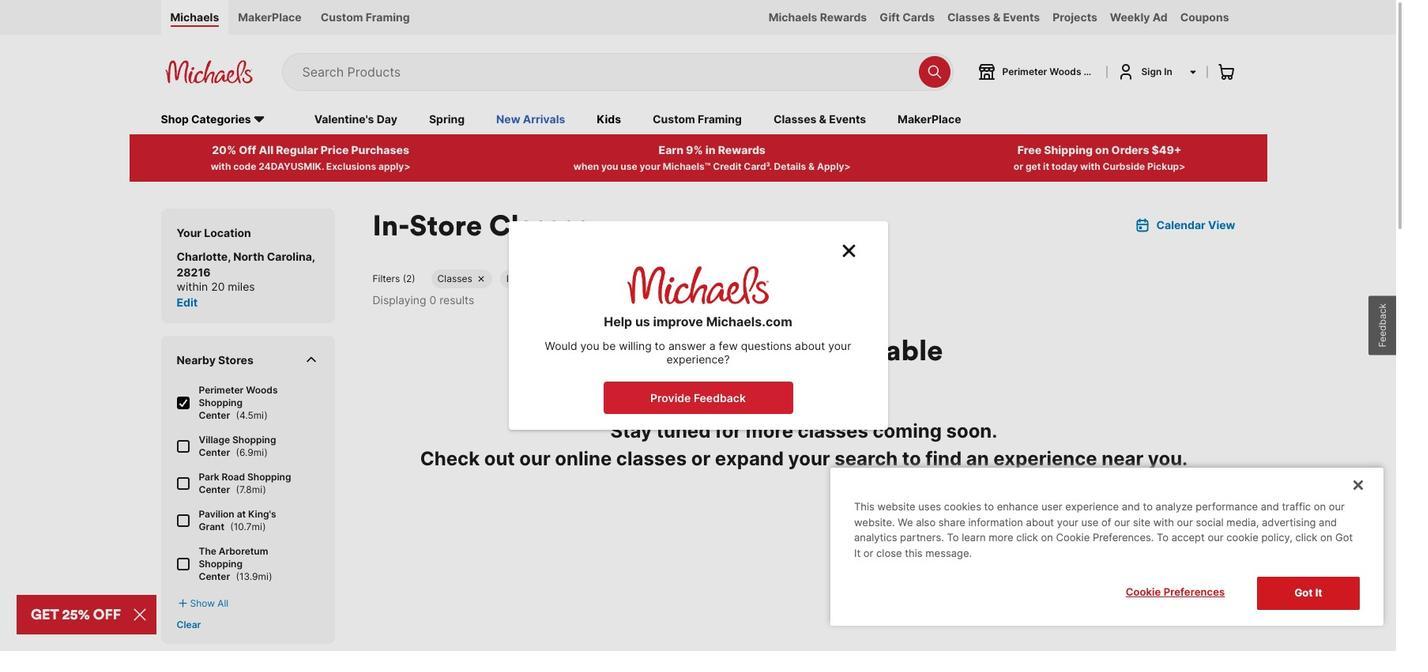 Task type: vqa. For each thing, say whether or not it's contained in the screenshot.
item to the left
no



Task type: describe. For each thing, give the bounding box(es) containing it.
preferences.
[[1093, 531, 1154, 544]]

accept
[[1172, 531, 1205, 544]]

this
[[854, 500, 875, 513]]

1 vertical spatial classes
[[616, 447, 687, 470]]

( 10.7 mi)
[[228, 521, 266, 532]]

the arboretum shopping center
[[199, 545, 268, 582]]

28216
[[177, 265, 211, 279]]

shopping for ( 7.8 mi)
[[247, 471, 291, 483]]

enhance
[[997, 500, 1039, 513]]

find
[[926, 447, 962, 470]]

our down social
[[1208, 531, 1224, 544]]

events for the left classes & events link
[[829, 112, 866, 125]]

off
[[239, 143, 256, 156]]

new arrivals
[[496, 112, 565, 125]]

( 13.9 mi)
[[233, 570, 272, 582]]

michaels rewards link
[[762, 0, 873, 35]]

credit
[[713, 160, 742, 172]]

displaying 0 results
[[373, 293, 474, 306]]

on right the policy,
[[1320, 531, 1333, 544]]

expand
[[715, 447, 784, 470]]

our up accept
[[1177, 516, 1193, 529]]

be
[[603, 339, 616, 352]]

mi) for ( 13.9 mi)
[[258, 570, 272, 582]]

1 click from the left
[[1016, 531, 1038, 544]]

with inside 20% off all regular price purchases with code 24dayusmik. exclusions apply>
[[211, 160, 231, 172]]

perimeter woods shopping center inside button
[[1002, 65, 1161, 77]]

get
[[1026, 160, 1041, 172]]

gift
[[880, 10, 900, 24]]

gift cards
[[880, 10, 935, 24]]

kids
[[597, 112, 621, 125]]

2 click from the left
[[1296, 531, 1318, 544]]

michaels rewards
[[769, 10, 867, 24]]

coupons
[[1180, 10, 1229, 24]]

0 horizontal spatial custom framing
[[321, 10, 410, 24]]

(2)
[[403, 272, 415, 284]]

0 horizontal spatial makerplace link
[[229, 0, 311, 35]]

shopping inside button
[[1084, 65, 1128, 77]]

center inside the village shopping center
[[199, 446, 230, 458]]

1 horizontal spatial makerplace link
[[898, 111, 961, 129]]

free
[[1018, 143, 1042, 156]]

shipping
[[1044, 143, 1093, 156]]

stay
[[610, 419, 652, 442]]

search button image
[[927, 64, 942, 80]]

( for 4.5
[[236, 409, 239, 421]]

kids link
[[597, 111, 621, 129]]

in-
[[373, 207, 409, 243]]

message.
[[926, 547, 972, 559]]

out
[[484, 447, 515, 470]]

tuned
[[656, 419, 711, 442]]

valentine's
[[314, 112, 374, 125]]

shop categories
[[161, 112, 251, 125]]

park
[[199, 471, 219, 483]]

stores
[[218, 353, 254, 366]]

1 horizontal spatial and
[[1261, 500, 1279, 513]]

got it button
[[1257, 577, 1360, 610]]

to up the "information"
[[984, 500, 994, 513]]

online
[[555, 447, 612, 470]]

0 horizontal spatial woods
[[246, 384, 278, 396]]

provide
[[650, 391, 691, 405]]

site
[[1133, 516, 1151, 529]]

( for 6.9
[[236, 446, 239, 458]]

rewards inside earn 9% in rewards when you use your michaels™ credit card³. details & apply>
[[718, 143, 766, 156]]

20
[[211, 280, 225, 293]]

got inside this website uses cookies to enhance user experience and to analyze performance and traffic on our website. we also share information about your use of our site with our social media, advertising and analytics partners. to learn more click on cookie preferences. to accept our cookie policy, click on got it or close this message.
[[1335, 531, 1353, 544]]

weekly
[[1110, 10, 1150, 24]]

experience inside stay tuned for more classes coming soon. check out our online classes or expand your search to find an experience near you.
[[993, 447, 1097, 470]]

or inside the free shipping on orders $49+ or get it today with curbside pickup>
[[1014, 160, 1023, 172]]

$49+
[[1152, 143, 1182, 156]]

arboretum
[[219, 545, 268, 557]]

check
[[420, 447, 480, 470]]

13.9
[[239, 570, 258, 582]]

new
[[496, 112, 520, 125]]

1 horizontal spatial classes & events link
[[941, 0, 1046, 35]]

you inside earn 9% in rewards when you use your michaels™ credit card³. details & apply>
[[601, 160, 618, 172]]

new arrivals link
[[496, 111, 565, 129]]

help us improve michaels.com dialog
[[508, 221, 888, 430]]

available
[[818, 332, 943, 368]]

rewards inside "link"
[[820, 10, 867, 24]]

earn 9% in rewards when you use your michaels™ credit card³. details & apply>
[[574, 143, 851, 172]]

framing for the bottommost custom framing link
[[698, 112, 742, 125]]

1 horizontal spatial classes & events
[[947, 10, 1040, 24]]

20% off all regular price purchases with code 24dayusmik. exclusions apply>
[[211, 143, 411, 172]]

center for ( 13.9 mi)
[[199, 570, 230, 582]]

1 horizontal spatial custom framing
[[653, 112, 742, 125]]

filters (2)
[[373, 272, 415, 284]]

20%
[[212, 143, 237, 156]]

center for ( 4.5 mi)
[[199, 409, 230, 421]]

to up site
[[1143, 500, 1153, 513]]

1 to from the left
[[947, 531, 959, 544]]

orders
[[1112, 143, 1149, 156]]

a
[[709, 339, 716, 352]]

would you be willing to answer a few questions about your experience?
[[545, 339, 855, 366]]

0 vertical spatial classes
[[798, 419, 868, 442]]

with inside this website uses cookies to enhance user experience and to analyze performance and traffic on our website. we also share information about your use of our site with our social media, advertising and analytics partners. to learn more click on cookie preferences. to accept our cookie policy, click on got it or close this message.
[[1153, 516, 1174, 529]]

Search Input field
[[302, 54, 911, 90]]

it
[[1043, 160, 1049, 172]]

2 to from the left
[[1157, 531, 1169, 544]]

our up preferences.
[[1114, 516, 1130, 529]]

more inside this website uses cookies to enhance user experience and to analyze performance and traffic on our website. we also share information about your use of our site with our social media, advertising and analytics partners. to learn more click on cookie preferences. to accept our cookie policy, click on got it or close this message.
[[989, 531, 1013, 544]]

clear button
[[177, 619, 201, 631]]

traffic
[[1282, 500, 1311, 513]]

qualtrics logo image
[[627, 266, 769, 304]]

valentine's day link
[[314, 111, 397, 129]]

miles
[[228, 280, 255, 293]]

categories
[[191, 112, 251, 125]]

on down user in the bottom of the page
[[1041, 531, 1053, 544]]

cookie
[[1227, 531, 1259, 544]]

classes right cards
[[947, 10, 991, 24]]

0 horizontal spatial makerplace
[[238, 10, 302, 24]]

in-store classes
[[373, 207, 590, 243]]

0 horizontal spatial classes & events
[[774, 112, 866, 125]]

10.7
[[234, 521, 252, 532]]

michaels for michaels
[[170, 10, 219, 24]]

also
[[916, 516, 936, 529]]

when
[[574, 160, 599, 172]]

,
[[312, 249, 315, 263]]

or inside this website uses cookies to enhance user experience and to analyze performance and traffic on our website. we also share information about your use of our site with our social media, advertising and analytics partners. to learn more click on cookie preferences. to accept our cookie policy, click on got it or close this message.
[[864, 547, 874, 559]]

classes up instore
[[489, 207, 590, 243]]

feedback
[[694, 391, 746, 405]]

improve
[[653, 314, 703, 330]]

free shipping on orders $49+ or get it today with curbside pickup>
[[1014, 143, 1186, 172]]

you inside the would you be willing to answer a few questions about your experience?
[[580, 339, 599, 352]]

cookies
[[944, 500, 981, 513]]

it inside this website uses cookies to enhance user experience and to analyze performance and traffic on our website. we also share information about your use of our site with our social media, advertising and analytics partners. to learn more click on cookie preferences. to accept our cookie policy, click on got it or close this message.
[[854, 547, 861, 559]]

0 vertical spatial custom framing link
[[311, 0, 419, 35]]

( 6.9 mi)
[[233, 446, 268, 458]]

your inside stay tuned for more classes coming soon. check out our online classes or expand your search to find an experience near you.
[[788, 447, 830, 470]]

center for ( 7.8 mi)
[[199, 483, 230, 495]]

perimeter woods shopping center button
[[977, 62, 1161, 81]]

perimeter inside button
[[1002, 65, 1047, 77]]

code
[[233, 160, 256, 172]]

close image
[[842, 244, 855, 258]]

use inside earn 9% in rewards when you use your michaels™ credit card³. details & apply>
[[621, 160, 637, 172]]

events for rightmost classes & events link
[[1003, 10, 1040, 24]]

projects link
[[1046, 0, 1104, 35]]

& inside earn 9% in rewards when you use your michaels™ credit card³. details & apply>
[[808, 160, 815, 172]]

more inside stay tuned for more classes coming soon. check out our online classes or expand your search to find an experience near you.
[[746, 419, 793, 442]]

calendar view
[[1156, 218, 1235, 231]]

soon.
[[946, 419, 998, 442]]

answer
[[668, 339, 706, 352]]



Task type: locate. For each thing, give the bounding box(es) containing it.
experience inside this website uses cookies to enhance user experience and to analyze performance and traffic on our website. we also share information about your use of our site with our social media, advertising and analytics partners. to learn more click on cookie preferences. to accept our cookie policy, click on got it or close this message.
[[1065, 500, 1119, 513]]

1 horizontal spatial framing
[[698, 112, 742, 125]]

our
[[519, 447, 551, 470], [1329, 500, 1345, 513], [1114, 516, 1130, 529], [1177, 516, 1193, 529], [1208, 531, 1224, 544]]

got it
[[1295, 587, 1322, 599]]

shop
[[161, 112, 189, 125]]

preferences
[[1164, 586, 1225, 598]]

1 horizontal spatial with
[[1080, 160, 1101, 172]]

cookie left preferences
[[1126, 586, 1161, 598]]

1 horizontal spatial custom
[[653, 112, 695, 125]]

king's
[[248, 508, 276, 520]]

0 horizontal spatial about
[[795, 339, 825, 352]]

( 7.8 mi)
[[233, 483, 266, 495]]

1 horizontal spatial to
[[1157, 531, 1169, 544]]

results
[[439, 293, 474, 306]]

classes up details at the top of the page
[[774, 112, 817, 125]]

& right details at the top of the page
[[808, 160, 815, 172]]

rewards up the credit
[[718, 143, 766, 156]]

perimeter woods shopping center down stores
[[199, 384, 278, 421]]

1 horizontal spatial click
[[1296, 531, 1318, 544]]

show
[[190, 597, 215, 609]]

1 vertical spatial custom
[[653, 112, 695, 125]]

makerplace down search button icon
[[898, 112, 961, 125]]

coupons link
[[1174, 0, 1235, 35]]

0 vertical spatial framing
[[366, 10, 410, 24]]

shopping inside park road shopping center
[[247, 471, 291, 483]]

classes up search
[[798, 419, 868, 442]]

or inside stay tuned for more classes coming soon. check out our online classes or expand your search to find an experience near you.
[[691, 447, 711, 470]]

0 vertical spatial makerplace link
[[229, 0, 311, 35]]

0 vertical spatial more
[[746, 419, 793, 442]]

it inside got it button
[[1316, 587, 1322, 599]]

within 20 miles edit
[[177, 280, 255, 309]]

1 vertical spatial rewards
[[718, 143, 766, 156]]

you right when
[[601, 160, 618, 172]]

website
[[878, 500, 916, 513]]

classes & events link right cards
[[941, 0, 1046, 35]]

center inside park road shopping center
[[199, 483, 230, 495]]

it
[[854, 547, 861, 559], [1316, 587, 1322, 599]]

cards
[[903, 10, 935, 24]]

your down earn
[[640, 160, 661, 172]]

mi) for ( 4.5 mi)
[[253, 409, 268, 421]]

0 horizontal spatial all
[[218, 597, 228, 609]]

got down advertising on the right
[[1295, 587, 1313, 599]]

shopping up 4.5
[[199, 396, 243, 408]]

all right off
[[259, 143, 274, 156]]

clear
[[177, 619, 201, 631]]

0
[[429, 293, 436, 306]]

framing
[[366, 10, 410, 24], [698, 112, 742, 125]]

shopping inside the arboretum shopping center
[[199, 558, 243, 570]]

uses
[[918, 500, 941, 513]]

experience up user in the bottom of the page
[[993, 447, 1097, 470]]

events up apply>
[[829, 112, 866, 125]]

2 horizontal spatial or
[[1014, 160, 1023, 172]]

& right cards
[[993, 10, 1001, 24]]

classes & events up apply>
[[774, 112, 866, 125]]

shopping up ( 7.8 mi)
[[247, 471, 291, 483]]

classes & events right cards
[[947, 10, 1040, 24]]

shopping down "the"
[[199, 558, 243, 570]]

classes up results
[[437, 272, 472, 284]]

more down the "information"
[[989, 531, 1013, 544]]

help
[[604, 314, 632, 330]]

1 vertical spatial or
[[691, 447, 711, 470]]

0 horizontal spatial events
[[829, 112, 866, 125]]

you.
[[1148, 447, 1188, 470]]

would
[[545, 339, 577, 352]]

1 vertical spatial all
[[218, 597, 228, 609]]

mi) for ( 7.8 mi)
[[252, 483, 266, 495]]

social
[[1196, 516, 1224, 529]]

and right advertising on the right
[[1319, 516, 1337, 529]]

tabler image
[[177, 598, 188, 609]]

1 horizontal spatial got
[[1335, 531, 1353, 544]]

and up advertising on the right
[[1261, 500, 1279, 513]]

1 vertical spatial perimeter woods shopping center
[[199, 384, 278, 421]]

2 horizontal spatial &
[[993, 10, 1001, 24]]

perimeter down projects link in the right of the page
[[1002, 65, 1047, 77]]

0 horizontal spatial it
[[854, 547, 861, 559]]

0 horizontal spatial classes & events link
[[774, 111, 866, 129]]

classes & events link up apply>
[[774, 111, 866, 129]]

( up the village shopping center
[[236, 409, 239, 421]]

more up expand on the bottom right of the page
[[746, 419, 793, 442]]

shopping down weekly
[[1084, 65, 1128, 77]]

perimeter woods shopping center down projects link in the right of the page
[[1002, 65, 1161, 77]]

center
[[1130, 65, 1161, 77], [199, 409, 230, 421], [199, 446, 230, 458], [199, 483, 230, 495], [199, 570, 230, 582]]

1 vertical spatial classes & events link
[[774, 111, 866, 129]]

0 vertical spatial rewards
[[820, 10, 867, 24]]

with down 20%
[[211, 160, 231, 172]]

0 vertical spatial use
[[621, 160, 637, 172]]

your left search
[[788, 447, 830, 470]]

0 horizontal spatial classes
[[616, 447, 687, 470]]

your inside earn 9% in rewards when you use your michaels™ credit card³. details & apply>
[[640, 160, 661, 172]]

perimeter down nearby stores
[[199, 384, 244, 396]]

0 vertical spatial woods
[[1050, 65, 1081, 77]]

center down "the"
[[199, 570, 230, 582]]

your right questions
[[828, 339, 851, 352]]

1 vertical spatial custom framing
[[653, 112, 742, 125]]

today
[[1052, 160, 1078, 172]]

regular
[[276, 143, 318, 156]]

1 vertical spatial use
[[1081, 516, 1099, 529]]

with right today
[[1080, 160, 1101, 172]]

user
[[1041, 500, 1063, 513]]

0 horizontal spatial and
[[1122, 500, 1140, 513]]

2 vertical spatial or
[[864, 547, 874, 559]]

cookie down user in the bottom of the page
[[1056, 531, 1090, 544]]

on up the curbside
[[1095, 143, 1109, 156]]

1 horizontal spatial you
[[601, 160, 618, 172]]

1 horizontal spatial use
[[1081, 516, 1099, 529]]

classes down the stay
[[616, 447, 687, 470]]

( down arboretum
[[236, 570, 239, 582]]

edit
[[177, 295, 198, 309]]

1 vertical spatial about
[[1026, 516, 1054, 529]]

tabler image
[[303, 352, 319, 368]]

0 vertical spatial all
[[259, 143, 274, 156]]

we
[[898, 516, 913, 529]]

got inside button
[[1295, 587, 1313, 599]]

day
[[377, 112, 397, 125]]

2 michaels from the left
[[769, 10, 817, 24]]

information
[[968, 516, 1023, 529]]

and
[[1122, 500, 1140, 513], [1261, 500, 1279, 513], [1319, 516, 1337, 529]]

( for 13.9
[[236, 570, 239, 582]]

events left projects
[[1003, 10, 1040, 24]]

got up got it button
[[1335, 531, 1353, 544]]

this website uses cookies to enhance user experience and to analyze performance and traffic on our website. we also share information about your use of our site with our social media, advertising and analytics partners. to learn more click on cookie preferences. to accept our cookie policy, click on got it or close this message.
[[854, 500, 1353, 559]]

0 horizontal spatial you
[[580, 339, 599, 352]]

perimeter inside perimeter woods shopping center
[[199, 384, 244, 396]]

purchases
[[351, 143, 409, 156]]

1 horizontal spatial perimeter
[[1002, 65, 1047, 77]]

to left accept
[[1157, 531, 1169, 544]]

mi) up king's
[[252, 483, 266, 495]]

makerplace right michaels link
[[238, 10, 302, 24]]

media,
[[1227, 516, 1259, 529]]

1 michaels from the left
[[170, 10, 219, 24]]

click down advertising on the right
[[1296, 531, 1318, 544]]

michaels for michaels rewards
[[769, 10, 817, 24]]

details
[[774, 160, 806, 172]]

(
[[236, 409, 239, 421], [236, 446, 239, 458], [236, 483, 239, 495], [230, 521, 234, 532], [236, 570, 239, 582]]

michaels inside michaels link
[[170, 10, 219, 24]]

carolina
[[267, 249, 312, 263]]

( down road
[[236, 483, 239, 495]]

1 vertical spatial events
[[829, 112, 866, 125]]

mi) up park road shopping center
[[253, 446, 268, 458]]

experience up of at the bottom of page
[[1065, 500, 1119, 513]]

about inside the would you be willing to answer a few questions about your experience?
[[795, 339, 825, 352]]

1 horizontal spatial perimeter woods shopping center
[[1002, 65, 1161, 77]]

all right the show on the bottom left of the page
[[218, 597, 228, 609]]

your inside this website uses cookies to enhance user experience and to analyze performance and traffic on our website. we also share information about your use of our site with our social media, advertising and analytics partners. to learn more click on cookie preferences. to accept our cookie policy, click on got it or close this message.
[[1057, 516, 1079, 529]]

1 horizontal spatial more
[[989, 531, 1013, 544]]

center down the village
[[199, 446, 230, 458]]

0 vertical spatial you
[[601, 160, 618, 172]]

0 horizontal spatial perimeter
[[199, 384, 244, 396]]

instore
[[506, 272, 538, 284]]

shopping for ( 13.9 mi)
[[199, 558, 243, 570]]

mi)
[[253, 409, 268, 421], [253, 446, 268, 458], [252, 483, 266, 495], [252, 521, 266, 532], [258, 570, 272, 582]]

0 vertical spatial perimeter woods shopping center
[[1002, 65, 1161, 77]]

1 vertical spatial custom framing link
[[653, 111, 742, 129]]

woods up ( 4.5 mi)
[[246, 384, 278, 396]]

to right willing
[[655, 339, 665, 352]]

center inside button
[[1130, 65, 1161, 77]]

on right traffic
[[1314, 500, 1326, 513]]

0 horizontal spatial with
[[211, 160, 231, 172]]

card³.
[[744, 160, 772, 172]]

to inside the would you be willing to answer a few questions about your experience?
[[655, 339, 665, 352]]

in
[[705, 143, 716, 156]]

framing for custom framing link to the top
[[366, 10, 410, 24]]

apply>
[[817, 160, 851, 172]]

0 vertical spatial experience
[[993, 447, 1097, 470]]

you left be
[[580, 339, 599, 352]]

your down user in the bottom of the page
[[1057, 516, 1079, 529]]

mi) for ( 6.9 mi)
[[253, 446, 268, 458]]

1 horizontal spatial michaels
[[769, 10, 817, 24]]

1 vertical spatial got
[[1295, 587, 1313, 599]]

0 horizontal spatial got
[[1295, 587, 1313, 599]]

it down advertising on the right
[[1316, 587, 1322, 599]]

0 horizontal spatial cookie
[[1056, 531, 1090, 544]]

our inside stay tuned for more classes coming soon. check out our online classes or expand your search to find an experience near you.
[[519, 447, 551, 470]]

with inside the free shipping on orders $49+ or get it today with curbside pickup>
[[1080, 160, 1101, 172]]

0 horizontal spatial to
[[947, 531, 959, 544]]

filters
[[373, 272, 400, 284]]

1 vertical spatial &
[[819, 112, 827, 125]]

cookie preferences button
[[1106, 577, 1245, 608]]

location
[[204, 226, 251, 239]]

woods inside the perimeter woods shopping center button
[[1050, 65, 1081, 77]]

or down analytics
[[864, 547, 874, 559]]

1 vertical spatial you
[[580, 339, 599, 352]]

0 horizontal spatial &
[[808, 160, 815, 172]]

cookie inside this website uses cookies to enhance user experience and to analyze performance and traffic on our website. we also share information about your use of our site with our social media, advertising and analytics partners. to learn more click on cookie preferences. to accept our cookie policy, click on got it or close this message.
[[1056, 531, 1090, 544]]

( for 7.8
[[236, 483, 239, 495]]

mi) down king's
[[252, 521, 266, 532]]

rewards left gift
[[820, 10, 867, 24]]

0 vertical spatial it
[[854, 547, 861, 559]]

1 horizontal spatial or
[[864, 547, 874, 559]]

cookie inside "cookie preferences" button
[[1126, 586, 1161, 598]]

store
[[409, 207, 482, 243]]

it down analytics
[[854, 547, 861, 559]]

0 horizontal spatial click
[[1016, 531, 1038, 544]]

click
[[1016, 531, 1038, 544], [1296, 531, 1318, 544]]

policy,
[[1261, 531, 1293, 544]]

shopping for ( 4.5 mi)
[[199, 396, 243, 408]]

0 vertical spatial makerplace
[[238, 10, 302, 24]]

& up apply>
[[819, 112, 827, 125]]

apply>
[[378, 160, 411, 172]]

village
[[199, 434, 230, 445]]

and up site
[[1122, 500, 1140, 513]]

1 vertical spatial makerplace link
[[898, 111, 961, 129]]

woods down projects link in the right of the page
[[1050, 65, 1081, 77]]

for
[[715, 419, 741, 442]]

about right questions
[[795, 339, 825, 352]]

mi) down arboretum
[[258, 570, 272, 582]]

0 horizontal spatial custom
[[321, 10, 363, 24]]

6.9
[[239, 446, 253, 458]]

to down coming
[[902, 447, 921, 470]]

an
[[966, 447, 989, 470]]

stay tuned for more classes coming soon. check out our online classes or expand your search to find an experience near you.
[[420, 419, 1188, 470]]

village shopping center
[[199, 434, 276, 458]]

willing
[[619, 339, 652, 352]]

help us improve michaels.com
[[604, 314, 792, 330]]

1 horizontal spatial cookie
[[1126, 586, 1161, 598]]

center down weekly ad link
[[1130, 65, 1161, 77]]

your
[[177, 226, 202, 239]]

no
[[665, 332, 704, 368]]

mi) up ( 6.9 mi)
[[253, 409, 268, 421]]

0 vertical spatial got
[[1335, 531, 1353, 544]]

1 vertical spatial experience
[[1065, 500, 1119, 513]]

1 vertical spatial woods
[[246, 384, 278, 396]]

perimeter
[[1002, 65, 1047, 77], [199, 384, 244, 396]]

classes down michaels.com
[[711, 332, 811, 368]]

to down share
[[947, 531, 959, 544]]

1 horizontal spatial custom framing link
[[653, 111, 742, 129]]

use left of at the bottom of page
[[1081, 516, 1099, 529]]

1 horizontal spatial rewards
[[820, 10, 867, 24]]

our right out on the left bottom of page
[[519, 447, 551, 470]]

or down the tuned
[[691, 447, 711, 470]]

9%
[[686, 143, 703, 156]]

0 vertical spatial cookie
[[1056, 531, 1090, 544]]

mi) for ( 10.7 mi)
[[252, 521, 266, 532]]

0 horizontal spatial perimeter woods shopping center
[[199, 384, 278, 421]]

1 vertical spatial makerplace
[[898, 112, 961, 125]]

center inside the arboretum shopping center
[[199, 570, 230, 582]]

about inside this website uses cookies to enhance user experience and to analyze performance and traffic on our website. we also share information about your use of our site with our social media, advertising and analytics partners. to learn more click on cookie preferences. to accept our cookie policy, click on got it or close this message.
[[1026, 516, 1054, 529]]

0 vertical spatial classes & events link
[[941, 0, 1046, 35]]

nearby stores
[[177, 353, 254, 366]]

show all
[[190, 597, 228, 609]]

1 horizontal spatial &
[[819, 112, 827, 125]]

( up road
[[236, 446, 239, 458]]

custom
[[321, 10, 363, 24], [653, 112, 695, 125]]

1 horizontal spatial classes
[[798, 419, 868, 442]]

0 vertical spatial custom
[[321, 10, 363, 24]]

park road shopping center
[[199, 471, 291, 495]]

learn
[[962, 531, 986, 544]]

analyze
[[1156, 500, 1193, 513]]

our right traffic
[[1329, 500, 1345, 513]]

use right when
[[621, 160, 637, 172]]

0 horizontal spatial use
[[621, 160, 637, 172]]

0 horizontal spatial framing
[[366, 10, 410, 24]]

2 horizontal spatial with
[[1153, 516, 1174, 529]]

cookie preferences
[[1126, 586, 1225, 598]]

performance
[[1196, 500, 1258, 513]]

2 horizontal spatial and
[[1319, 516, 1337, 529]]

click down enhance
[[1016, 531, 1038, 544]]

michaels inside the michaels rewards "link"
[[769, 10, 817, 24]]

0 vertical spatial events
[[1003, 10, 1040, 24]]

1 horizontal spatial all
[[259, 143, 274, 156]]

your inside the would you be willing to answer a few questions about your experience?
[[828, 339, 851, 352]]

on inside the free shipping on orders $49+ or get it today with curbside pickup>
[[1095, 143, 1109, 156]]

all inside 20% off all regular price purchases with code 24dayusmik. exclusions apply>
[[259, 143, 274, 156]]

to inside stay tuned for more classes coming soon. check out our online classes or expand your search to find an experience near you.
[[902, 447, 921, 470]]

use inside this website uses cookies to enhance user experience and to analyze performance and traffic on our website. we also share information about your use of our site with our social media, advertising and analytics partners. to learn more click on cookie preferences. to accept our cookie policy, click on got it or close this message.
[[1081, 516, 1099, 529]]

shopping inside the village shopping center
[[232, 434, 276, 445]]

center down park
[[199, 483, 230, 495]]

center up the village
[[199, 409, 230, 421]]

0 horizontal spatial rewards
[[718, 143, 766, 156]]

your
[[640, 160, 661, 172], [828, 339, 851, 352], [788, 447, 830, 470], [1057, 516, 1079, 529]]

0 horizontal spatial or
[[691, 447, 711, 470]]

spring link
[[429, 111, 465, 129]]

nearby
[[177, 353, 216, 366]]

shopping up ( 6.9 mi)
[[232, 434, 276, 445]]

about down user in the bottom of the page
[[1026, 516, 1054, 529]]

you
[[601, 160, 618, 172], [580, 339, 599, 352]]

or
[[1014, 160, 1023, 172], [691, 447, 711, 470], [864, 547, 874, 559]]

1 horizontal spatial makerplace
[[898, 112, 961, 125]]

at
[[237, 508, 246, 520]]

few
[[719, 339, 738, 352]]

classes
[[798, 419, 868, 442], [616, 447, 687, 470]]

no classes available
[[665, 332, 943, 368]]

( for 10.7
[[230, 521, 234, 532]]

1 vertical spatial more
[[989, 531, 1013, 544]]

( down pavilion
[[230, 521, 234, 532]]

the
[[199, 545, 216, 557]]

1 vertical spatial cookie
[[1126, 586, 1161, 598]]

with down analyze
[[1153, 516, 1174, 529]]

share
[[939, 516, 965, 529]]

1 horizontal spatial events
[[1003, 10, 1040, 24]]

0 horizontal spatial more
[[746, 419, 793, 442]]

of
[[1102, 516, 1111, 529]]

or left get
[[1014, 160, 1023, 172]]

0 vertical spatial custom framing
[[321, 10, 410, 24]]

2 vertical spatial &
[[808, 160, 815, 172]]

1 horizontal spatial about
[[1026, 516, 1054, 529]]



